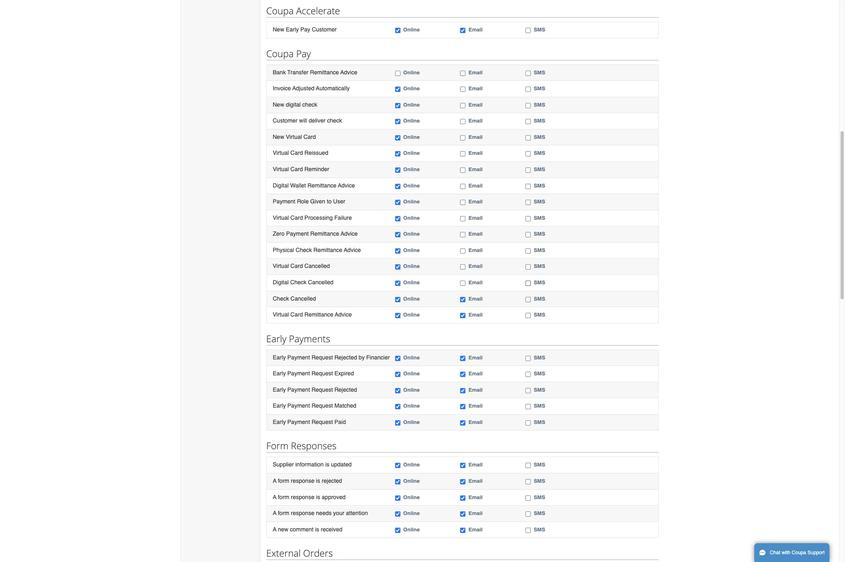 Task type: vqa. For each thing, say whether or not it's contained in the screenshot.
2nd SMS from the bottom
yes



Task type: describe. For each thing, give the bounding box(es) containing it.
coupa for coupa pay
[[266, 47, 294, 60]]

virtual card remittance advice
[[273, 312, 352, 318]]

online for a form response is approved
[[403, 494, 420, 501]]

response for your
[[291, 510, 315, 517]]

email for virtual card cancelled
[[469, 263, 483, 270]]

coupa pay
[[266, 47, 311, 60]]

a for a form response is rejected
[[273, 478, 277, 484]]

online for check cancelled
[[403, 296, 420, 302]]

user
[[333, 198, 345, 205]]

chat with coupa support
[[770, 550, 825, 556]]

new for new virtual card
[[273, 134, 284, 140]]

online for virtual card reissued
[[403, 150, 420, 156]]

sms for a new comment is received
[[534, 527, 545, 533]]

online for supplier information is updated
[[403, 462, 420, 468]]

digital
[[286, 101, 301, 108]]

2 vertical spatial cancelled
[[291, 295, 316, 302]]

your
[[333, 510, 344, 517]]

email for early payment request matched
[[469, 403, 483, 409]]

remittance for payment
[[310, 231, 339, 237]]

email for new early pay customer
[[469, 27, 483, 33]]

sms for invoice adjusted automatically
[[534, 86, 545, 92]]

email for virtual card remittance advice
[[469, 312, 483, 318]]

payment for early payment request rejected by financier
[[287, 354, 310, 361]]

sms for payment role given to user
[[534, 199, 545, 205]]

deliver
[[309, 117, 326, 124]]

sms for virtual card reminder
[[534, 166, 545, 173]]

payment for early payment request matched
[[287, 403, 310, 409]]

email for early payment request rejected by financier
[[469, 355, 483, 361]]

email for supplier information is updated
[[469, 462, 483, 468]]

form responses
[[266, 440, 337, 453]]

0 horizontal spatial check
[[302, 101, 317, 108]]

email for early payment request expired
[[469, 371, 483, 377]]

financier
[[366, 354, 390, 361]]

virtual for virtual card processing failure
[[273, 214, 289, 221]]

advice for physical check remittance advice
[[344, 247, 361, 253]]

early payment request matched
[[273, 403, 357, 409]]

reissued
[[305, 150, 328, 156]]

early payment request rejected by financier
[[273, 354, 390, 361]]

sms for supplier information is updated
[[534, 462, 545, 468]]

email for virtual card reissued
[[469, 150, 483, 156]]

sms for new digital check
[[534, 102, 545, 108]]

email for bank transfer remittance advice
[[469, 69, 483, 75]]

adjusted
[[292, 85, 315, 92]]

online for physical check remittance advice
[[403, 247, 420, 253]]

payment for early payment request expired
[[287, 370, 310, 377]]

will
[[299, 117, 307, 124]]

1 vertical spatial check
[[327, 117, 342, 124]]

online for virtual card cancelled
[[403, 263, 420, 270]]

customer will deliver check
[[273, 117, 342, 124]]

sms for virtual card cancelled
[[534, 263, 545, 270]]

form for a form response is approved
[[278, 494, 289, 501]]

automatically
[[316, 85, 350, 92]]

supplier
[[273, 462, 294, 468]]

early for early payment request rejected by financier
[[273, 354, 286, 361]]

early payment request rejected
[[273, 387, 357, 393]]

virtual card cancelled
[[273, 263, 330, 270]]

online for zero payment remittance advice
[[403, 231, 420, 237]]

payment role given to user
[[273, 198, 345, 205]]

matched
[[335, 403, 357, 409]]

role
[[297, 198, 309, 205]]

1 vertical spatial customer
[[273, 117, 298, 124]]

early for early payment request matched
[[273, 403, 286, 409]]

2 vertical spatial check
[[273, 295, 289, 302]]

chat
[[770, 550, 781, 556]]

is left updated on the bottom left of page
[[325, 462, 329, 468]]

early for early payment request expired
[[273, 370, 286, 377]]

sms for new virtual card
[[534, 134, 545, 140]]

card for cancelled
[[291, 263, 303, 270]]

online for a form response is rejected
[[403, 478, 420, 484]]

email for a form response needs your attention
[[469, 511, 483, 517]]

online for early payment request matched
[[403, 403, 420, 409]]

virtual card reminder
[[273, 166, 329, 173]]

new for new digital check
[[273, 101, 284, 108]]

card for remittance
[[291, 312, 303, 318]]

online for early payment request rejected
[[403, 387, 420, 393]]

failure
[[334, 214, 352, 221]]

response for rejected
[[291, 478, 315, 484]]

cancelled for digital check cancelled
[[308, 279, 334, 286]]

is for approved
[[316, 494, 320, 501]]

online for early payment request rejected by financier
[[403, 355, 420, 361]]

payments
[[289, 332, 330, 345]]

payment for early payment request rejected
[[287, 387, 310, 393]]

email for early payment request paid
[[469, 419, 483, 425]]

sms for digital check cancelled
[[534, 280, 545, 286]]

email for digital check cancelled
[[469, 280, 483, 286]]

sms for early payment request paid
[[534, 419, 545, 425]]

payment left the role
[[273, 198, 295, 205]]

virtual for virtual card cancelled
[[273, 263, 289, 270]]

remittance for card
[[305, 312, 334, 318]]

responses
[[291, 440, 337, 453]]

bank transfer remittance advice
[[273, 69, 357, 75]]

card for reminder
[[291, 166, 303, 173]]

received
[[321, 526, 343, 533]]

sms for a form response is rejected
[[534, 478, 545, 484]]

new virtual card
[[273, 134, 316, 140]]

online for digital wallet remittance advice
[[403, 183, 420, 189]]

early payment request expired
[[273, 370, 354, 377]]

wallet
[[290, 182, 306, 189]]

virtual card reissued
[[273, 150, 328, 156]]

to
[[327, 198, 332, 205]]

online for early payment request paid
[[403, 419, 420, 425]]

sms for early payment request rejected by financier
[[534, 355, 545, 361]]

request for early payment request paid
[[312, 419, 333, 425]]

sms for virtual card processing failure
[[534, 215, 545, 221]]

sms for new early pay customer
[[534, 27, 545, 33]]



Task type: locate. For each thing, give the bounding box(es) containing it.
3 a from the top
[[273, 510, 277, 517]]

new
[[278, 526, 288, 533]]

card up wallet
[[291, 166, 303, 173]]

27 online from the top
[[403, 527, 420, 533]]

is for received
[[315, 526, 319, 533]]

8 online from the top
[[403, 166, 420, 173]]

email for a form response is approved
[[469, 494, 483, 501]]

response
[[291, 478, 315, 484], [291, 494, 315, 501], [291, 510, 315, 517]]

card down the check cancelled at the left bottom
[[291, 312, 303, 318]]

19 email from the top
[[469, 371, 483, 377]]

virtual down new virtual card in the top of the page
[[273, 150, 289, 156]]

by
[[359, 354, 365, 361]]

card down the role
[[291, 214, 303, 221]]

online for a new comment is received
[[403, 527, 420, 533]]

payment right zero
[[286, 231, 309, 237]]

early payments
[[266, 332, 330, 345]]

sms for digital wallet remittance advice
[[534, 183, 545, 189]]

2 vertical spatial form
[[278, 510, 289, 517]]

form down a form response is rejected
[[278, 494, 289, 501]]

early up form
[[273, 419, 286, 425]]

7 online from the top
[[403, 150, 420, 156]]

9 email from the top
[[469, 183, 483, 189]]

a for a new comment is received
[[273, 526, 277, 533]]

email for invoice adjusted automatically
[[469, 86, 483, 92]]

rejected
[[335, 354, 357, 361], [335, 387, 357, 393]]

cancelled
[[305, 263, 330, 270], [308, 279, 334, 286], [291, 295, 316, 302]]

email
[[469, 27, 483, 33], [469, 69, 483, 75], [469, 86, 483, 92], [469, 102, 483, 108], [469, 118, 483, 124], [469, 134, 483, 140], [469, 150, 483, 156], [469, 166, 483, 173], [469, 183, 483, 189], [469, 199, 483, 205], [469, 215, 483, 221], [469, 231, 483, 237], [469, 247, 483, 253], [469, 263, 483, 270], [469, 280, 483, 286], [469, 296, 483, 302], [469, 312, 483, 318], [469, 355, 483, 361], [469, 371, 483, 377], [469, 387, 483, 393], [469, 403, 483, 409], [469, 419, 483, 425], [469, 462, 483, 468], [469, 478, 483, 484], [469, 494, 483, 501], [469, 511, 483, 517], [469, 527, 483, 533]]

remittance for wallet
[[308, 182, 337, 189]]

early down early payments
[[273, 354, 286, 361]]

2 vertical spatial new
[[273, 134, 284, 140]]

sms for customer will deliver check
[[534, 118, 545, 124]]

updated
[[331, 462, 352, 468]]

5 online from the top
[[403, 118, 420, 124]]

payment for early payment request paid
[[287, 419, 310, 425]]

19 online from the top
[[403, 371, 420, 377]]

digital for digital wallet remittance advice
[[273, 182, 289, 189]]

1 new from the top
[[273, 26, 284, 33]]

email for virtual card processing failure
[[469, 215, 483, 221]]

request down early payment request rejected
[[312, 403, 333, 409]]

3 email from the top
[[469, 86, 483, 92]]

0 vertical spatial response
[[291, 478, 315, 484]]

remittance for check
[[314, 247, 343, 253]]

with
[[782, 550, 791, 556]]

13 sms from the top
[[534, 247, 545, 253]]

early for early payments
[[266, 332, 287, 345]]

23 online from the top
[[403, 462, 420, 468]]

is left approved
[[316, 494, 320, 501]]

26 online from the top
[[403, 511, 420, 517]]

remittance
[[310, 69, 339, 75], [308, 182, 337, 189], [310, 231, 339, 237], [314, 247, 343, 253], [305, 312, 334, 318]]

cancelled down virtual card cancelled
[[308, 279, 334, 286]]

information
[[295, 462, 324, 468]]

25 email from the top
[[469, 494, 483, 501]]

email for a form response is rejected
[[469, 478, 483, 484]]

18 sms from the top
[[534, 355, 545, 361]]

virtual down the check cancelled at the left bottom
[[273, 312, 289, 318]]

coupa for coupa accelerate
[[266, 4, 294, 17]]

early payment request paid
[[273, 419, 346, 425]]

1 vertical spatial cancelled
[[308, 279, 334, 286]]

rejected for early payment request rejected by financier
[[335, 354, 357, 361]]

given
[[310, 198, 325, 205]]

16 email from the top
[[469, 296, 483, 302]]

3 online from the top
[[403, 86, 420, 92]]

coupa
[[266, 4, 294, 17], [266, 47, 294, 60], [792, 550, 806, 556]]

early left payments
[[266, 332, 287, 345]]

virtual down virtual card reissued
[[273, 166, 289, 173]]

7 sms from the top
[[534, 150, 545, 156]]

5 email from the top
[[469, 118, 483, 124]]

check down virtual card cancelled
[[290, 279, 307, 286]]

reminder
[[305, 166, 329, 173]]

customer down accelerate
[[312, 26, 337, 33]]

zero
[[273, 231, 285, 237]]

24 sms from the top
[[534, 478, 545, 484]]

1 rejected from the top
[[335, 354, 357, 361]]

email for digital wallet remittance advice
[[469, 183, 483, 189]]

1 horizontal spatial customer
[[312, 26, 337, 33]]

1 vertical spatial form
[[278, 494, 289, 501]]

check cancelled
[[273, 295, 316, 302]]

online
[[403, 27, 420, 33], [403, 69, 420, 75], [403, 86, 420, 92], [403, 102, 420, 108], [403, 118, 420, 124], [403, 134, 420, 140], [403, 150, 420, 156], [403, 166, 420, 173], [403, 183, 420, 189], [403, 199, 420, 205], [403, 215, 420, 221], [403, 231, 420, 237], [403, 247, 420, 253], [403, 263, 420, 270], [403, 280, 420, 286], [403, 296, 420, 302], [403, 312, 420, 318], [403, 355, 420, 361], [403, 371, 420, 377], [403, 387, 420, 393], [403, 403, 420, 409], [403, 419, 420, 425], [403, 462, 420, 468], [403, 478, 420, 484], [403, 494, 420, 501], [403, 511, 420, 517], [403, 527, 420, 533]]

coupa up new early pay customer
[[266, 4, 294, 17]]

check for physical
[[296, 247, 312, 253]]

1 vertical spatial rejected
[[335, 387, 357, 393]]

15 sms from the top
[[534, 280, 545, 286]]

online for digital check cancelled
[[403, 280, 420, 286]]

request up early payment request matched
[[312, 387, 333, 393]]

new early pay customer
[[273, 26, 337, 33]]

a for a form response needs your attention
[[273, 510, 277, 517]]

remittance up automatically
[[310, 69, 339, 75]]

is
[[325, 462, 329, 468], [316, 478, 320, 484], [316, 494, 320, 501], [315, 526, 319, 533]]

20 email from the top
[[469, 387, 483, 393]]

coupa up bank
[[266, 47, 294, 60]]

13 online from the top
[[403, 247, 420, 253]]

form
[[266, 440, 289, 453]]

2 response from the top
[[291, 494, 315, 501]]

18 online from the top
[[403, 355, 420, 361]]

request for early payment request rejected by financier
[[312, 354, 333, 361]]

online for early payment request expired
[[403, 371, 420, 377]]

4 a from the top
[[273, 526, 277, 533]]

card down customer will deliver check
[[304, 134, 316, 140]]

26 email from the top
[[469, 511, 483, 517]]

expired
[[335, 370, 354, 377]]

email for check cancelled
[[469, 296, 483, 302]]

check down invoice adjusted automatically at the top left of the page
[[302, 101, 317, 108]]

early up early payment request paid
[[273, 403, 286, 409]]

sms for early payment request expired
[[534, 371, 545, 377]]

25 online from the top
[[403, 494, 420, 501]]

None checkbox
[[395, 28, 401, 33], [395, 71, 401, 76], [526, 71, 531, 76], [395, 87, 401, 92], [460, 87, 466, 92], [526, 87, 531, 92], [460, 103, 466, 108], [526, 103, 531, 108], [526, 119, 531, 124], [395, 135, 401, 141], [460, 135, 466, 141], [395, 151, 401, 157], [526, 151, 531, 157], [460, 168, 466, 173], [460, 184, 466, 189], [460, 200, 466, 205], [460, 216, 466, 221], [526, 216, 531, 221], [526, 232, 531, 238], [395, 248, 401, 254], [460, 248, 466, 254], [395, 265, 401, 270], [460, 265, 466, 270], [526, 265, 531, 270], [460, 281, 466, 286], [526, 281, 531, 286], [395, 297, 401, 302], [460, 356, 466, 361], [526, 372, 531, 377], [395, 404, 401, 410], [460, 421, 466, 426], [526, 421, 531, 426], [460, 463, 466, 469], [526, 463, 531, 469], [395, 479, 401, 485], [460, 479, 466, 485], [526, 479, 531, 485], [526, 496, 531, 501], [395, 512, 401, 517], [395, 528, 401, 533], [460, 528, 466, 533], [526, 528, 531, 533], [395, 28, 401, 33], [395, 71, 401, 76], [526, 71, 531, 76], [395, 87, 401, 92], [460, 87, 466, 92], [526, 87, 531, 92], [460, 103, 466, 108], [526, 103, 531, 108], [526, 119, 531, 124], [395, 135, 401, 141], [460, 135, 466, 141], [395, 151, 401, 157], [526, 151, 531, 157], [460, 168, 466, 173], [460, 184, 466, 189], [460, 200, 466, 205], [460, 216, 466, 221], [526, 216, 531, 221], [526, 232, 531, 238], [395, 248, 401, 254], [460, 248, 466, 254], [395, 265, 401, 270], [460, 265, 466, 270], [526, 265, 531, 270], [460, 281, 466, 286], [526, 281, 531, 286], [395, 297, 401, 302], [460, 356, 466, 361], [526, 372, 531, 377], [395, 404, 401, 410], [460, 421, 466, 426], [526, 421, 531, 426], [460, 463, 466, 469], [526, 463, 531, 469], [395, 479, 401, 485], [460, 479, 466, 485], [526, 479, 531, 485], [526, 496, 531, 501], [395, 512, 401, 517], [395, 528, 401, 533], [460, 528, 466, 533], [526, 528, 531, 533]]

0 vertical spatial customer
[[312, 26, 337, 33]]

0 vertical spatial digital
[[273, 182, 289, 189]]

form for a form response needs your attention
[[278, 510, 289, 517]]

payment down early payments
[[287, 354, 310, 361]]

advice
[[340, 69, 357, 75], [338, 182, 355, 189], [341, 231, 358, 237], [344, 247, 361, 253], [335, 312, 352, 318]]

22 sms from the top
[[534, 419, 545, 425]]

remittance up given
[[308, 182, 337, 189]]

1 vertical spatial new
[[273, 101, 284, 108]]

online for virtual card reminder
[[403, 166, 420, 173]]

bank
[[273, 69, 286, 75]]

1 email from the top
[[469, 27, 483, 33]]

sms for virtual card reissued
[[534, 150, 545, 156]]

email for physical check remittance advice
[[469, 247, 483, 253]]

check
[[302, 101, 317, 108], [327, 117, 342, 124]]

12 online from the top
[[403, 231, 420, 237]]

customer left will
[[273, 117, 298, 124]]

17 email from the top
[[469, 312, 483, 318]]

new up virtual card reissued
[[273, 134, 284, 140]]

virtual up zero
[[273, 214, 289, 221]]

check up virtual card cancelled
[[296, 247, 312, 253]]

check right deliver on the top left of the page
[[327, 117, 342, 124]]

9 online from the top
[[403, 183, 420, 189]]

supplier information is updated
[[273, 462, 352, 468]]

sms for early payment request matched
[[534, 403, 545, 409]]

1 vertical spatial coupa
[[266, 47, 294, 60]]

email for new virtual card
[[469, 134, 483, 140]]

approved
[[322, 494, 346, 501]]

request up early payment request expired
[[312, 354, 333, 361]]

1 vertical spatial response
[[291, 494, 315, 501]]

a form response is approved
[[273, 494, 346, 501]]

new up coupa pay
[[273, 26, 284, 33]]

6 email from the top
[[469, 134, 483, 140]]

5 sms from the top
[[534, 118, 545, 124]]

14 sms from the top
[[534, 263, 545, 270]]

email for early payment request rejected
[[469, 387, 483, 393]]

0 horizontal spatial customer
[[273, 117, 298, 124]]

needs
[[316, 510, 332, 517]]

13 email from the top
[[469, 247, 483, 253]]

10 sms from the top
[[534, 199, 545, 205]]

27 email from the top
[[469, 527, 483, 533]]

response down a form response is rejected
[[291, 494, 315, 501]]

1 horizontal spatial check
[[327, 117, 342, 124]]

virtual down physical
[[273, 263, 289, 270]]

1 sms from the top
[[534, 27, 545, 33]]

1 vertical spatial check
[[290, 279, 307, 286]]

3 form from the top
[[278, 510, 289, 517]]

0 vertical spatial check
[[296, 247, 312, 253]]

payment up early payment request rejected
[[287, 370, 310, 377]]

22 email from the top
[[469, 419, 483, 425]]

advice for digital wallet remittance advice
[[338, 182, 355, 189]]

online for new early pay customer
[[403, 27, 420, 33]]

support
[[808, 550, 825, 556]]

2 request from the top
[[312, 370, 333, 377]]

coupa right "with"
[[792, 550, 806, 556]]

2 form from the top
[[278, 494, 289, 501]]

request for early payment request matched
[[312, 403, 333, 409]]

online for virtual card remittance advice
[[403, 312, 420, 318]]

digital
[[273, 182, 289, 189], [273, 279, 289, 286]]

online for customer will deliver check
[[403, 118, 420, 124]]

request for early payment request rejected
[[312, 387, 333, 393]]

26 sms from the top
[[534, 511, 545, 517]]

advice for virtual card remittance advice
[[335, 312, 352, 318]]

cancelled down physical check remittance advice
[[305, 263, 330, 270]]

2 online from the top
[[403, 69, 420, 75]]

request for early payment request expired
[[312, 370, 333, 377]]

transfer
[[287, 69, 308, 75]]

invoice adjusted automatically
[[273, 85, 350, 92]]

14 online from the top
[[403, 263, 420, 270]]

virtual for virtual card reissued
[[273, 150, 289, 156]]

11 online from the top
[[403, 215, 420, 221]]

online for new virtual card
[[403, 134, 420, 140]]

chat with coupa support button
[[755, 544, 830, 562]]

2 vertical spatial response
[[291, 510, 315, 517]]

4 sms from the top
[[534, 102, 545, 108]]

1 form from the top
[[278, 478, 289, 484]]

17 online from the top
[[403, 312, 420, 318]]

early for early payment request rejected
[[273, 387, 286, 393]]

9 sms from the top
[[534, 183, 545, 189]]

27 sms from the top
[[534, 527, 545, 533]]

15 online from the top
[[403, 280, 420, 286]]

0 vertical spatial coupa
[[266, 4, 294, 17]]

sms for zero payment remittance advice
[[534, 231, 545, 237]]

digital wallet remittance advice
[[273, 182, 355, 189]]

2 vertical spatial coupa
[[792, 550, 806, 556]]

16 online from the top
[[403, 296, 420, 302]]

rejected
[[322, 478, 342, 484]]

check down digital check cancelled
[[273, 295, 289, 302]]

0 vertical spatial form
[[278, 478, 289, 484]]

20 online from the top
[[403, 387, 420, 393]]

2 digital from the top
[[273, 279, 289, 286]]

invoice
[[273, 85, 291, 92]]

coupa inside button
[[792, 550, 806, 556]]

3 request from the top
[[312, 387, 333, 393]]

virtual for virtual card reminder
[[273, 166, 289, 173]]

early down early payment request expired
[[273, 387, 286, 393]]

card for reissued
[[291, 150, 303, 156]]

1 vertical spatial pay
[[296, 47, 311, 60]]

digital up the check cancelled at the left bottom
[[273, 279, 289, 286]]

6 online from the top
[[403, 134, 420, 140]]

form for a form response is rejected
[[278, 478, 289, 484]]

email for a new comment is received
[[469, 527, 483, 533]]

a form response is rejected
[[273, 478, 342, 484]]

check
[[296, 247, 312, 253], [290, 279, 307, 286], [273, 295, 289, 302]]

10 online from the top
[[403, 199, 420, 205]]

payment up early payment request paid
[[287, 403, 310, 409]]

advice for zero payment remittance advice
[[341, 231, 358, 237]]

remittance up payments
[[305, 312, 334, 318]]

response up 'comment'
[[291, 510, 315, 517]]

card down new virtual card in the top of the page
[[291, 150, 303, 156]]

1 request from the top
[[312, 354, 333, 361]]

attention
[[346, 510, 368, 517]]

processing
[[305, 214, 333, 221]]

new left digital
[[273, 101, 284, 108]]

a for a form response is approved
[[273, 494, 277, 501]]

is for rejected
[[316, 478, 320, 484]]

16 sms from the top
[[534, 296, 545, 302]]

25 sms from the top
[[534, 494, 545, 501]]

1 response from the top
[[291, 478, 315, 484]]

sms
[[534, 27, 545, 33], [534, 69, 545, 75], [534, 86, 545, 92], [534, 102, 545, 108], [534, 118, 545, 124], [534, 134, 545, 140], [534, 150, 545, 156], [534, 166, 545, 173], [534, 183, 545, 189], [534, 199, 545, 205], [534, 215, 545, 221], [534, 231, 545, 237], [534, 247, 545, 253], [534, 263, 545, 270], [534, 280, 545, 286], [534, 296, 545, 302], [534, 312, 545, 318], [534, 355, 545, 361], [534, 371, 545, 377], [534, 387, 545, 393], [534, 403, 545, 409], [534, 419, 545, 425], [534, 462, 545, 468], [534, 478, 545, 484], [534, 494, 545, 501], [534, 511, 545, 517], [534, 527, 545, 533]]

new
[[273, 26, 284, 33], [273, 101, 284, 108], [273, 134, 284, 140]]

external orders
[[266, 547, 333, 560]]

18 email from the top
[[469, 355, 483, 361]]

digital left wallet
[[273, 182, 289, 189]]

0 vertical spatial check
[[302, 101, 317, 108]]

3 response from the top
[[291, 510, 315, 517]]

external
[[266, 547, 301, 560]]

1 a from the top
[[273, 478, 277, 484]]

pay
[[301, 26, 310, 33], [296, 47, 311, 60]]

22 online from the top
[[403, 419, 420, 425]]

a form response needs your attention
[[273, 510, 368, 517]]

24 email from the top
[[469, 478, 483, 484]]

customer
[[312, 26, 337, 33], [273, 117, 298, 124]]

request
[[312, 354, 333, 361], [312, 370, 333, 377], [312, 387, 333, 393], [312, 403, 333, 409], [312, 419, 333, 425]]

12 email from the top
[[469, 231, 483, 237]]

form up new
[[278, 510, 289, 517]]

form down supplier
[[278, 478, 289, 484]]

email for zero payment remittance advice
[[469, 231, 483, 237]]

virtual up virtual card reissued
[[286, 134, 302, 140]]

remittance down processing
[[310, 231, 339, 237]]

zero payment remittance advice
[[273, 231, 358, 237]]

1 online from the top
[[403, 27, 420, 33]]

0 vertical spatial rejected
[[335, 354, 357, 361]]

4 online from the top
[[403, 102, 420, 108]]

coupa accelerate
[[266, 4, 340, 17]]

8 sms from the top
[[534, 166, 545, 173]]

sms for bank transfer remittance advice
[[534, 69, 545, 75]]

0 vertical spatial cancelled
[[305, 263, 330, 270]]

online for virtual card processing failure
[[403, 215, 420, 221]]

11 sms from the top
[[534, 215, 545, 221]]

sms for check cancelled
[[534, 296, 545, 302]]

form
[[278, 478, 289, 484], [278, 494, 289, 501], [278, 510, 289, 517]]

6 sms from the top
[[534, 134, 545, 140]]

2 new from the top
[[273, 101, 284, 108]]

physical check remittance advice
[[273, 247, 361, 253]]

request down early payment request matched
[[312, 419, 333, 425]]

7 email from the top
[[469, 150, 483, 156]]

digital check cancelled
[[273, 279, 334, 286]]

cancelled down digital check cancelled
[[291, 295, 316, 302]]

24 online from the top
[[403, 478, 420, 484]]

response up a form response is approved
[[291, 478, 315, 484]]

payment down early payment request expired
[[287, 387, 310, 393]]

3 sms from the top
[[534, 86, 545, 92]]

5 request from the top
[[312, 419, 333, 425]]

sms for virtual card remittance advice
[[534, 312, 545, 318]]

0 vertical spatial pay
[[301, 26, 310, 33]]

card for processing
[[291, 214, 303, 221]]

physical
[[273, 247, 294, 253]]

remittance down zero payment remittance advice at the left
[[314, 247, 343, 253]]

2 rejected from the top
[[335, 387, 357, 393]]

15 email from the top
[[469, 280, 483, 286]]

sms for physical check remittance advice
[[534, 247, 545, 253]]

new digital check
[[273, 101, 317, 108]]

pay up transfer on the top of the page
[[296, 47, 311, 60]]

1 digital from the top
[[273, 182, 289, 189]]

4 email from the top
[[469, 102, 483, 108]]

21 email from the top
[[469, 403, 483, 409]]

8 email from the top
[[469, 166, 483, 173]]

0 vertical spatial new
[[273, 26, 284, 33]]

is left rejected at the left bottom
[[316, 478, 320, 484]]

21 online from the top
[[403, 403, 420, 409]]

online for a form response needs your attention
[[403, 511, 420, 517]]

23 email from the top
[[469, 462, 483, 468]]

early down "coupa accelerate"
[[286, 26, 299, 33]]

None checkbox
[[460, 28, 466, 33], [526, 28, 531, 33], [460, 71, 466, 76], [395, 103, 401, 108], [395, 119, 401, 124], [460, 119, 466, 124], [526, 135, 531, 141], [460, 151, 466, 157], [395, 168, 401, 173], [526, 168, 531, 173], [395, 184, 401, 189], [526, 184, 531, 189], [395, 200, 401, 205], [526, 200, 531, 205], [395, 216, 401, 221], [395, 232, 401, 238], [460, 232, 466, 238], [526, 248, 531, 254], [395, 281, 401, 286], [460, 297, 466, 302], [526, 297, 531, 302], [395, 313, 401, 318], [460, 313, 466, 318], [526, 313, 531, 318], [395, 356, 401, 361], [526, 356, 531, 361], [395, 372, 401, 377], [460, 372, 466, 377], [395, 388, 401, 394], [460, 388, 466, 394], [526, 388, 531, 394], [460, 404, 466, 410], [526, 404, 531, 410], [395, 421, 401, 426], [395, 463, 401, 469], [395, 496, 401, 501], [460, 496, 466, 501], [460, 512, 466, 517], [526, 512, 531, 517], [460, 28, 466, 33], [526, 28, 531, 33], [460, 71, 466, 76], [395, 103, 401, 108], [395, 119, 401, 124], [460, 119, 466, 124], [526, 135, 531, 141], [460, 151, 466, 157], [395, 168, 401, 173], [526, 168, 531, 173], [395, 184, 401, 189], [526, 184, 531, 189], [395, 200, 401, 205], [526, 200, 531, 205], [395, 216, 401, 221], [395, 232, 401, 238], [460, 232, 466, 238], [526, 248, 531, 254], [395, 281, 401, 286], [460, 297, 466, 302], [526, 297, 531, 302], [395, 313, 401, 318], [460, 313, 466, 318], [526, 313, 531, 318], [395, 356, 401, 361], [526, 356, 531, 361], [395, 372, 401, 377], [460, 372, 466, 377], [395, 388, 401, 394], [460, 388, 466, 394], [526, 388, 531, 394], [460, 404, 466, 410], [526, 404, 531, 410], [395, 421, 401, 426], [395, 463, 401, 469], [395, 496, 401, 501], [460, 496, 466, 501], [460, 512, 466, 517], [526, 512, 531, 517]]

1 vertical spatial digital
[[273, 279, 289, 286]]

payment down early payment request matched
[[287, 419, 310, 425]]

is left received
[[315, 526, 319, 533]]

advice for bank transfer remittance advice
[[340, 69, 357, 75]]

early up early payment request rejected
[[273, 370, 286, 377]]

virtual for virtual card remittance advice
[[273, 312, 289, 318]]

sms for a form response needs your attention
[[534, 511, 545, 517]]

payment
[[273, 198, 295, 205], [286, 231, 309, 237], [287, 354, 310, 361], [287, 370, 310, 377], [287, 387, 310, 393], [287, 403, 310, 409], [287, 419, 310, 425]]

card
[[304, 134, 316, 140], [291, 150, 303, 156], [291, 166, 303, 173], [291, 214, 303, 221], [291, 263, 303, 270], [291, 312, 303, 318]]

paid
[[335, 419, 346, 425]]

11 email from the top
[[469, 215, 483, 221]]

card up digital check cancelled
[[291, 263, 303, 270]]

request up early payment request rejected
[[312, 370, 333, 377]]

email for customer will deliver check
[[469, 118, 483, 124]]

email for payment role given to user
[[469, 199, 483, 205]]

a new comment is received
[[273, 526, 343, 533]]

rejected left by
[[335, 354, 357, 361]]

pay down "coupa accelerate"
[[301, 26, 310, 33]]

remittance for transfer
[[310, 69, 339, 75]]

new for new early pay customer
[[273, 26, 284, 33]]

17 sms from the top
[[534, 312, 545, 318]]

virtual
[[286, 134, 302, 140], [273, 150, 289, 156], [273, 166, 289, 173], [273, 214, 289, 221], [273, 263, 289, 270], [273, 312, 289, 318]]

comment
[[290, 526, 314, 533]]

19 sms from the top
[[534, 371, 545, 377]]

orders
[[303, 547, 333, 560]]

2 a from the top
[[273, 494, 277, 501]]

20 sms from the top
[[534, 387, 545, 393]]

response for approved
[[291, 494, 315, 501]]

21 sms from the top
[[534, 403, 545, 409]]

14 email from the top
[[469, 263, 483, 270]]

rejected up 'matched'
[[335, 387, 357, 393]]

10 email from the top
[[469, 199, 483, 205]]

virtual card processing failure
[[273, 214, 352, 221]]

accelerate
[[296, 4, 340, 17]]

4 request from the top
[[312, 403, 333, 409]]

3 new from the top
[[273, 134, 284, 140]]

23 sms from the top
[[534, 462, 545, 468]]

early
[[286, 26, 299, 33], [266, 332, 287, 345], [273, 354, 286, 361], [273, 370, 286, 377], [273, 387, 286, 393], [273, 403, 286, 409], [273, 419, 286, 425]]

a
[[273, 478, 277, 484], [273, 494, 277, 501], [273, 510, 277, 517], [273, 526, 277, 533]]



